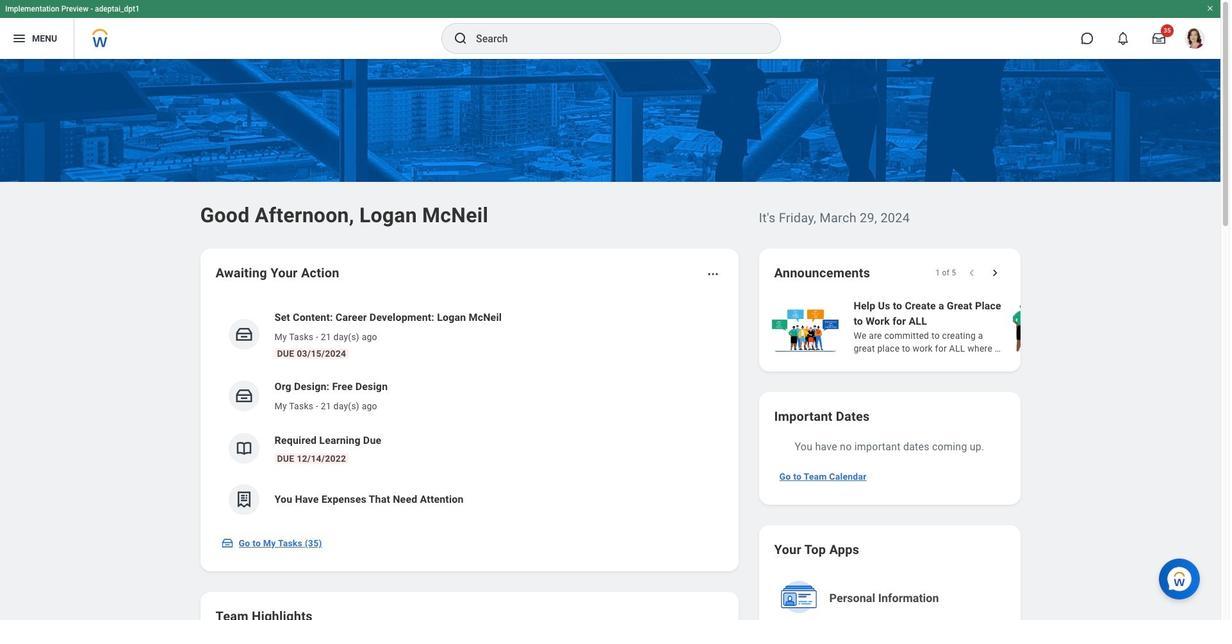 Task type: vqa. For each thing, say whether or not it's contained in the screenshot.
5th row from the top
no



Task type: locate. For each thing, give the bounding box(es) containing it.
0 vertical spatial inbox image
[[234, 325, 254, 344]]

profile logan mcneil image
[[1185, 28, 1206, 51]]

inbox image
[[221, 537, 234, 550]]

list
[[770, 297, 1231, 356], [216, 300, 723, 526]]

Search Workday  search field
[[476, 24, 755, 53]]

status
[[936, 268, 957, 278]]

1 vertical spatial inbox image
[[234, 387, 254, 406]]

book open image
[[234, 439, 254, 458]]

main content
[[0, 59, 1231, 621]]

0 horizontal spatial list
[[216, 300, 723, 526]]

inbox image
[[234, 325, 254, 344], [234, 387, 254, 406]]

banner
[[0, 0, 1221, 59]]

chevron right small image
[[989, 267, 1002, 280]]

notifications large image
[[1117, 32, 1130, 45]]



Task type: describe. For each thing, give the bounding box(es) containing it.
close environment banner image
[[1207, 4, 1215, 12]]

justify image
[[12, 31, 27, 46]]

1 horizontal spatial list
[[770, 297, 1231, 356]]

chevron left small image
[[966, 267, 979, 280]]

related actions image
[[707, 268, 720, 281]]

inbox large image
[[1153, 32, 1166, 45]]

1 inbox image from the top
[[234, 325, 254, 344]]

2 inbox image from the top
[[234, 387, 254, 406]]

search image
[[453, 31, 469, 46]]

dashboard expenses image
[[234, 490, 254, 510]]



